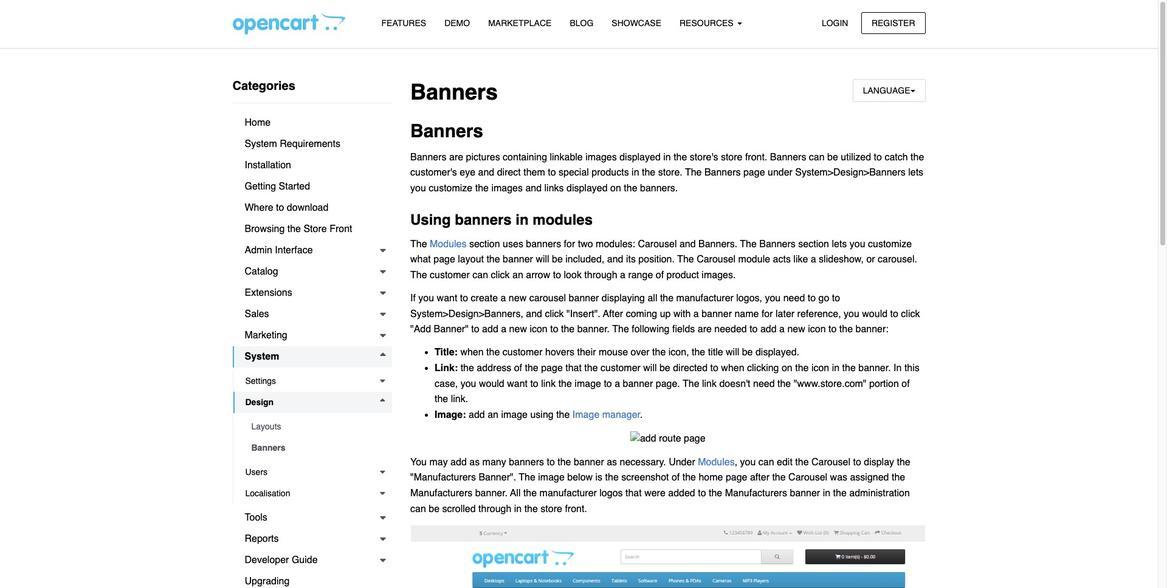 Task type: locate. For each thing, give the bounding box(es) containing it.
in up "www.store.com"
[[832, 363, 840, 374]]

assigned
[[850, 473, 889, 484]]

manufacturers down the "manufacturers
[[410, 488, 473, 499]]

1 horizontal spatial that
[[626, 488, 642, 499]]

banners right many
[[509, 457, 544, 468]]

to
[[874, 152, 882, 163], [548, 167, 556, 178], [276, 203, 284, 213], [553, 270, 561, 281], [460, 293, 468, 304], [808, 293, 816, 304], [832, 293, 841, 304], [891, 309, 899, 320], [471, 324, 480, 335], [550, 324, 559, 335], [750, 324, 758, 335], [829, 324, 837, 335], [711, 363, 719, 374], [531, 379, 539, 390], [604, 379, 612, 390], [547, 457, 555, 468], [853, 457, 862, 468], [698, 488, 706, 499]]

page inside the address of the page that the customer will be directed to when clicking on the icon in the banner. in this case, you would want to link the image to a banner page. the link doesn't need the "www.store.com" portion of the link.
[[541, 363, 563, 374]]

sales link
[[233, 304, 392, 325]]

images
[[586, 152, 617, 163], [492, 183, 523, 194]]

banners inside the section uses banners for two modules: carousel and banners. the banners section lets you customize what page layout the banner will be included, and its position. the carousel module acts like a slideshow, or carousel. the customer can click an arrow to look through a range of product images.
[[760, 239, 796, 250]]

1 vertical spatial customize
[[868, 239, 912, 250]]

2 horizontal spatial will
[[726, 347, 740, 358]]

admin
[[245, 245, 272, 256]]

to down system>design>banners,
[[471, 324, 480, 335]]

0 horizontal spatial customer
[[430, 270, 470, 281]]

what
[[410, 254, 431, 265]]

0 vertical spatial want
[[437, 293, 458, 304]]

0 horizontal spatial an
[[488, 410, 499, 421]]

in up store.
[[664, 152, 671, 163]]

want inside the address of the page that the customer will be directed to when clicking on the icon in the banner. in this case, you would want to link the image to a banner page. the link doesn't need the "www.store.com" portion of the link.
[[507, 379, 528, 390]]

you inside banners are pictures containing linkable images displayed in the store's store front. banners can be utilized to catch the customer's eye and direct them to special products in the store. the banners page under system>design>banners lets you customize the images and links displayed on the banners.
[[410, 183, 426, 194]]

0 horizontal spatial will
[[536, 254, 550, 265]]

front. inside banners are pictures containing linkable images displayed in the store's store front. banners can be utilized to catch the customer's eye and direct them to special products in the store. the banners page under system>design>banners lets you customize the images and links displayed on the banners.
[[746, 152, 768, 163]]

0 horizontal spatial manufacturer
[[540, 488, 597, 499]]

eye
[[460, 167, 476, 178]]

0 horizontal spatial modules
[[430, 239, 467, 250]]

lets
[[909, 167, 924, 178], [832, 239, 847, 250]]

2 horizontal spatial click
[[901, 309, 920, 320]]

this
[[905, 363, 920, 374]]

page inside the , you can edit the carousel to display the "manufacturers banner". the image below is the screenshot of the home page after the carousel was assigned the manufacturers banner. all the manufacturer logos that were added to the manufacturers banner in the administration can be scrolled through in the store front.
[[726, 473, 748, 484]]

a
[[811, 254, 817, 265], [620, 270, 626, 281], [501, 293, 506, 304], [694, 309, 699, 320], [501, 324, 507, 335], [780, 324, 785, 335], [615, 379, 620, 390]]

customize inside the section uses banners for two modules: carousel and banners. the banners section lets you customize what page layout the banner will be included, and its position. the carousel module acts like a slideshow, or carousel. the customer can click an arrow to look through a range of product images.
[[868, 239, 912, 250]]

0 horizontal spatial need
[[753, 379, 775, 390]]

would inside the address of the page that the customer will be directed to when clicking on the icon in the banner. in this case, you would want to link the image to a banner page. the link doesn't need the "www.store.com" portion of the link.
[[479, 379, 505, 390]]

image manager link
[[573, 410, 641, 421]]

page down the modules
[[434, 254, 455, 265]]

on
[[611, 183, 621, 194], [782, 363, 793, 374]]

be left the utilized
[[828, 152, 839, 163]]

will down "over" on the bottom right of the page
[[644, 363, 657, 374]]

2 vertical spatial banner.
[[475, 488, 508, 499]]

displayed
[[620, 152, 661, 163], [567, 183, 608, 194]]

for left two
[[564, 239, 575, 250]]

reference,
[[798, 309, 841, 320]]

1 system from the top
[[245, 139, 277, 150]]

images up products
[[586, 152, 617, 163]]

0 horizontal spatial are
[[449, 152, 464, 163]]

section uses banners for two modules: carousel and banners. the banners section lets you customize what page layout the banner will be included, and its position. the carousel module acts like a slideshow, or carousel. the customer can click an arrow to look through a range of product images.
[[410, 239, 918, 281]]

1 horizontal spatial on
[[782, 363, 793, 374]]

the inside if you want to create a new carousel banner displaying all the manufacturer logos, you need to go to system>design>banners, and click "insert". after coming up with a banner name for later reference, you would to click "add banner" to add a new icon to the banner. the following fields are needed to add a new icon to the banner:
[[613, 324, 629, 335]]

scrolled
[[442, 504, 476, 515]]

banners inside the section uses banners for two modules: carousel and banners. the banners section lets you customize what page layout the banner will be included, and its position. the carousel module acts like a slideshow, or carousel. the customer can click an arrow to look through a range of product images.
[[526, 239, 561, 250]]

of down position.
[[656, 270, 664, 281]]

system requirements
[[245, 139, 340, 150]]

1 horizontal spatial lets
[[909, 167, 924, 178]]

0 vertical spatial will
[[536, 254, 550, 265]]

page down ,
[[726, 473, 748, 484]]

0 horizontal spatial banner.
[[475, 488, 508, 499]]

0 vertical spatial for
[[564, 239, 575, 250]]

below
[[568, 473, 593, 484]]

1 vertical spatial on
[[782, 363, 793, 374]]

front.
[[746, 152, 768, 163], [565, 504, 587, 515]]

to right "go"
[[832, 293, 841, 304]]

store.
[[658, 167, 683, 178]]

to down carousel.
[[891, 309, 899, 320]]

1 horizontal spatial want
[[507, 379, 528, 390]]

for inside the section uses banners for two modules: carousel and banners. the banners section lets you customize what page layout the banner will be included, and its position. the carousel module acts like a slideshow, or carousel. the customer can click an arrow to look through a range of product images.
[[564, 239, 575, 250]]

go
[[819, 293, 830, 304]]

mouse
[[599, 347, 628, 358]]

0 vertical spatial front.
[[746, 152, 768, 163]]

after
[[750, 473, 770, 484]]

0 vertical spatial are
[[449, 152, 464, 163]]

2 manufacturers from the left
[[725, 488, 788, 499]]

administration
[[850, 488, 910, 499]]

click
[[491, 270, 510, 281], [545, 309, 564, 320], [901, 309, 920, 320]]

0 vertical spatial banners
[[455, 212, 512, 229]]

the down after
[[613, 324, 629, 335]]

carousel frond end image
[[410, 525, 926, 589]]

can inside banners are pictures containing linkable images displayed in the store's store front. banners can be utilized to catch the customer's eye and direct them to special products in the store. the banners page under system>design>banners lets you customize the images and links displayed on the banners.
[[809, 152, 825, 163]]

modules up layout
[[430, 239, 467, 250]]

0 horizontal spatial modules link
[[430, 239, 469, 250]]

banner down edit
[[790, 488, 821, 499]]

need inside the address of the page that the customer will be directed to when clicking on the icon in the banner. in this case, you would want to link the image to a banner page. the link doesn't need the "www.store.com" portion of the link.
[[753, 379, 775, 390]]

add route page image
[[630, 431, 706, 448]]

to down reference,
[[829, 324, 837, 335]]

system requirements link
[[233, 134, 392, 155]]

new down later
[[788, 324, 806, 335]]

to up image: add an image using the image manager . at the bottom
[[531, 379, 539, 390]]

image inside the address of the page that the customer will be directed to when clicking on the icon in the banner. in this case, you would want to link the image to a banner page. the link doesn't need the "www.store.com" portion of the link.
[[575, 379, 601, 390]]

a right with
[[694, 309, 699, 320]]

included,
[[566, 254, 605, 265]]

icon up "www.store.com"
[[812, 363, 830, 374]]

page left under
[[744, 167, 765, 178]]

2 vertical spatial customer
[[601, 363, 641, 374]]

1 vertical spatial image
[[501, 410, 528, 421]]

through down 'included,'
[[585, 270, 618, 281]]

1 horizontal spatial customer
[[503, 347, 543, 358]]

1 vertical spatial are
[[698, 324, 712, 335]]

1 vertical spatial modules
[[698, 457, 735, 468]]

and
[[478, 167, 495, 178], [526, 183, 542, 194], [680, 239, 696, 250], [607, 254, 624, 265], [526, 309, 542, 320]]

1 horizontal spatial need
[[784, 293, 805, 304]]

0 vertical spatial system
[[245, 139, 277, 150]]

the inside banners are pictures containing linkable images displayed in the store's store front. banners can be utilized to catch the customer's eye and direct them to special products in the store. the banners page under system>design>banners lets you customize the images and links displayed on the banners.
[[685, 167, 702, 178]]

are inside if you want to create a new carousel banner displaying all the manufacturer logos, you need to go to system>design>banners, and click "insert". after coming up with a banner name for later reference, you would to click "add banner" to add a new icon to the banner. the following fields are needed to add a new icon to the banner:
[[698, 324, 712, 335]]

1 horizontal spatial through
[[585, 270, 618, 281]]

0 vertical spatial modules link
[[430, 239, 469, 250]]

settings link
[[233, 371, 392, 392]]

image
[[575, 379, 601, 390], [501, 410, 528, 421], [538, 473, 565, 484]]

1 vertical spatial manufacturer
[[540, 488, 597, 499]]

banner left the page.
[[623, 379, 653, 390]]

1 horizontal spatial section
[[799, 239, 829, 250]]

1 vertical spatial displayed
[[567, 183, 608, 194]]

0 vertical spatial that
[[566, 363, 582, 374]]

reports
[[245, 534, 279, 545]]

can
[[809, 152, 825, 163], [473, 270, 488, 281], [759, 457, 775, 468], [410, 504, 426, 515]]

carousel.
[[878, 254, 918, 265]]

1 vertical spatial that
[[626, 488, 642, 499]]

in inside the address of the page that the customer will be directed to when clicking on the icon in the banner. in this case, you would want to link the image to a banner page. the link doesn't need the "www.store.com" portion of the link.
[[832, 363, 840, 374]]

1 vertical spatial through
[[479, 504, 512, 515]]

1 vertical spatial store
[[541, 504, 562, 515]]

over
[[631, 347, 650, 358]]

on down products
[[611, 183, 621, 194]]

0 horizontal spatial images
[[492, 183, 523, 194]]

position.
[[639, 254, 675, 265]]

on inside banners are pictures containing linkable images displayed in the store's store front. banners can be utilized to catch the customer's eye and direct them to special products in the store. the banners page under system>design>banners lets you customize the images and links displayed on the banners.
[[611, 183, 621, 194]]

want inside if you want to create a new carousel banner displaying all the manufacturer logos, you need to go to system>design>banners, and click "insert". after coming up with a banner name for later reference, you would to click "add banner" to add a new icon to the banner. the following fields are needed to add a new icon to the banner:
[[437, 293, 458, 304]]

0 vertical spatial lets
[[909, 167, 924, 178]]

2 section from the left
[[799, 239, 829, 250]]

manufacturer down below
[[540, 488, 597, 499]]

1 horizontal spatial customize
[[868, 239, 912, 250]]

banners right uses
[[526, 239, 561, 250]]

when right title:
[[461, 347, 484, 358]]

banner inside the section uses banners for two modules: carousel and banners. the banners section lets you customize what page layout the banner will be included, and its position. the carousel module acts like a slideshow, or carousel. the customer can click an arrow to look through a range of product images.
[[503, 254, 533, 265]]

displayed down special
[[567, 183, 608, 194]]

1 horizontal spatial are
[[698, 324, 712, 335]]

you inside the address of the page that the customer will be directed to when clicking on the icon in the banner. in this case, you would want to link the image to a banner page. the link doesn't need the "www.store.com" portion of the link.
[[461, 379, 476, 390]]

the inside the , you can edit the carousel to display the "manufacturers banner". the image below is the screenshot of the home page after the carousel was assigned the manufacturers banner. all the manufacturer logos that were added to the manufacturers banner in the administration can be scrolled through in the store front.
[[519, 473, 536, 484]]

store down 'you may add as many banners to the banner as necessary. under modules'
[[541, 504, 562, 515]]

design link
[[233, 392, 392, 414]]

extensions
[[245, 288, 292, 299]]

the address of the page that the customer will be directed to when clicking on the icon in the banner. in this case, you would want to link the image to a banner page. the link doesn't need the "www.store.com" portion of the link.
[[435, 363, 920, 405]]

opencart - open source shopping cart solution image
[[233, 13, 345, 35]]

when inside the address of the page that the customer will be directed to when clicking on the icon in the banner. in this case, you would want to link the image to a banner page. the link doesn't need the "www.store.com" portion of the link.
[[721, 363, 745, 374]]

add right image:
[[469, 410, 485, 421]]

manufacturer down images.
[[677, 293, 734, 304]]

banners
[[410, 80, 498, 105], [410, 121, 483, 142], [410, 152, 447, 163], [770, 152, 807, 163], [705, 167, 741, 178], [760, 239, 796, 250], [251, 443, 286, 453]]

need down clicking
[[753, 379, 775, 390]]

and down modules:
[[607, 254, 624, 265]]

1 vertical spatial need
[[753, 379, 775, 390]]

that down their
[[566, 363, 582, 374]]

the down "store's"
[[685, 167, 702, 178]]

customize
[[429, 183, 473, 194], [868, 239, 912, 250]]

store right "store's"
[[721, 152, 743, 163]]

installation link
[[233, 155, 392, 176]]

would
[[863, 309, 888, 320], [479, 379, 505, 390]]

of up added
[[672, 473, 680, 484]]

0 vertical spatial would
[[863, 309, 888, 320]]

you up slideshow, on the top right
[[850, 239, 866, 250]]

customer
[[430, 270, 470, 281], [503, 347, 543, 358], [601, 363, 641, 374]]

the up what
[[410, 239, 427, 250]]

0 vertical spatial need
[[784, 293, 805, 304]]

title:
[[435, 347, 458, 358]]

1 vertical spatial modules link
[[698, 457, 735, 468]]

the up all
[[519, 473, 536, 484]]

section
[[469, 239, 500, 250], [799, 239, 829, 250]]

you
[[410, 183, 426, 194], [850, 239, 866, 250], [419, 293, 434, 304], [765, 293, 781, 304], [844, 309, 860, 320], [461, 379, 476, 390], [740, 457, 756, 468]]

of inside the , you can edit the carousel to display the "manufacturers banner". the image below is the screenshot of the home page after the carousel was assigned the manufacturers banner. all the manufacturer logos that were added to the manufacturers banner in the administration can be scrolled through in the store front.
[[672, 473, 680, 484]]

0 vertical spatial images
[[586, 152, 617, 163]]

links
[[545, 183, 564, 194]]

after
[[603, 309, 623, 320]]

be up the page.
[[660, 363, 671, 374]]

click down carousel
[[545, 309, 564, 320]]

that inside the address of the page that the customer will be directed to when clicking on the icon in the banner. in this case, you would want to link the image to a banner page. the link doesn't need the "www.store.com" portion of the link.
[[566, 363, 582, 374]]

0 horizontal spatial as
[[470, 457, 480, 468]]

0 horizontal spatial through
[[479, 504, 512, 515]]

section up layout
[[469, 239, 500, 250]]

, you can edit the carousel to display the "manufacturers banner". the image below is the screenshot of the home page after the carousel was assigned the manufacturers banner. all the manufacturer logos that were added to the manufacturers banner in the administration can be scrolled through in the store front.
[[410, 457, 911, 515]]

banner inside the , you can edit the carousel to display the "manufacturers banner". the image below is the screenshot of the home page after the carousel was assigned the manufacturers banner. all the manufacturer logos that were added to the manufacturers banner in the administration can be scrolled through in the store front.
[[790, 488, 821, 499]]

1 vertical spatial an
[[488, 410, 499, 421]]

1 horizontal spatial when
[[721, 363, 745, 374]]

banners link
[[239, 438, 392, 459]]

manufacturers
[[410, 488, 473, 499], [725, 488, 788, 499]]

system down home
[[245, 139, 277, 150]]

click inside the section uses banners for two modules: carousel and banners. the banners section lets you customize what page layout the banner will be included, and its position. the carousel module acts like a slideshow, or carousel. the customer can click an arrow to look through a range of product images.
[[491, 270, 510, 281]]

on inside the address of the page that the customer will be directed to when clicking on the icon in the banner. in this case, you would want to link the image to a banner page. the link doesn't need the "www.store.com" portion of the link.
[[782, 363, 793, 374]]

1 horizontal spatial modules
[[698, 457, 735, 468]]

need up later
[[784, 293, 805, 304]]

1 horizontal spatial would
[[863, 309, 888, 320]]

installation
[[245, 160, 291, 171]]

interface
[[275, 245, 313, 256]]

clicking
[[747, 363, 779, 374]]

modules link for you may add as many banners to the banner as necessary. under
[[698, 457, 735, 468]]

you may add as many banners to the banner as necessary. under modules
[[410, 457, 735, 468]]

an right image:
[[488, 410, 499, 421]]

are right fields
[[698, 324, 712, 335]]

and down pictures
[[478, 167, 495, 178]]

2 horizontal spatial banner.
[[859, 363, 891, 374]]

can down the "manufacturers
[[410, 504, 426, 515]]

1 vertical spatial customer
[[503, 347, 543, 358]]

to down name
[[750, 324, 758, 335]]

2 vertical spatial banners
[[509, 457, 544, 468]]

to left look
[[553, 270, 561, 281]]

section up the like
[[799, 239, 829, 250]]

page inside the section uses banners for two modules: carousel and banners. the banners section lets you customize what page layout the banner will be included, and its position. the carousel module acts like a slideshow, or carousel. the customer can click an arrow to look through a range of product images.
[[434, 254, 455, 265]]

are
[[449, 152, 464, 163], [698, 324, 712, 335]]

1 horizontal spatial for
[[762, 309, 773, 320]]

in
[[894, 363, 902, 374]]

store inside the , you can edit the carousel to display the "manufacturers banner". the image below is the screenshot of the home page after the carousel was assigned the manufacturers banner. all the manufacturer logos that were added to the manufacturers banner in the administration can be scrolled through in the store front.
[[541, 504, 562, 515]]

to up system>design>banners,
[[460, 293, 468, 304]]

1 vertical spatial banners
[[526, 239, 561, 250]]

0 horizontal spatial customize
[[429, 183, 473, 194]]

0 horizontal spatial link
[[541, 379, 556, 390]]

add down later
[[761, 324, 777, 335]]

want up system>design>banners,
[[437, 293, 458, 304]]

marketplace
[[488, 18, 552, 28]]

image: add an image using the image manager .
[[435, 410, 643, 421]]

the
[[674, 152, 687, 163], [911, 152, 925, 163], [642, 167, 656, 178], [475, 183, 489, 194], [624, 183, 638, 194], [287, 224, 301, 235], [487, 254, 500, 265], [660, 293, 674, 304], [561, 324, 575, 335], [840, 324, 853, 335], [487, 347, 500, 358], [653, 347, 666, 358], [692, 347, 706, 358], [461, 363, 474, 374], [525, 363, 539, 374], [585, 363, 598, 374], [796, 363, 809, 374], [843, 363, 856, 374], [559, 379, 572, 390], [778, 379, 791, 390], [435, 394, 448, 405], [557, 410, 570, 421], [558, 457, 571, 468], [796, 457, 809, 468], [897, 457, 911, 468], [605, 473, 619, 484], [683, 473, 696, 484], [773, 473, 786, 484], [892, 473, 906, 484], [524, 488, 537, 499], [709, 488, 723, 499], [833, 488, 847, 499], [525, 504, 538, 515]]

1 horizontal spatial manufacturers
[[725, 488, 788, 499]]

you right ,
[[740, 457, 756, 468]]

link
[[541, 379, 556, 390], [702, 379, 717, 390]]

that down screenshot
[[626, 488, 642, 499]]

0 horizontal spatial front.
[[565, 504, 587, 515]]

front. inside the , you can edit the carousel to display the "manufacturers banner". the image below is the screenshot of the home page after the carousel was assigned the manufacturers banner. all the manufacturer logos that were added to the manufacturers banner in the administration can be scrolled through in the store front.
[[565, 504, 587, 515]]

would down address
[[479, 379, 505, 390]]

be inside the section uses banners for two modules: carousel and banners. the banners section lets you customize what page layout the banner will be included, and its position. the carousel module acts like a slideshow, or carousel. the customer can click an arrow to look through a range of product images.
[[552, 254, 563, 265]]

for inside if you want to create a new carousel banner displaying all the manufacturer logos, you need to go to system>design>banners, and click "insert". after coming up with a banner name for later reference, you would to click "add banner" to add a new icon to the banner. the following fields are needed to add a new icon to the banner:
[[762, 309, 773, 320]]

as left necessary.
[[607, 457, 617, 468]]

0 vertical spatial banner.
[[578, 324, 610, 335]]

1 section from the left
[[469, 239, 500, 250]]

uses
[[503, 239, 524, 250]]

manufacturers down "after"
[[725, 488, 788, 499]]

and inside if you want to create a new carousel banner displaying all the manufacturer logos, you need to go to system>design>banners, and click "insert". after coming up with a banner name for later reference, you would to click "add banner" to add a new icon to the banner. the following fields are needed to add a new icon to the banner:
[[526, 309, 542, 320]]

0 horizontal spatial section
[[469, 239, 500, 250]]

to down using
[[547, 457, 555, 468]]

customize down customer's
[[429, 183, 473, 194]]

1 vertical spatial front.
[[565, 504, 587, 515]]

are up eye
[[449, 152, 464, 163]]

can up system>design>banners
[[809, 152, 825, 163]]

0 horizontal spatial would
[[479, 379, 505, 390]]

1 vertical spatial system
[[245, 352, 279, 362]]

0 horizontal spatial that
[[566, 363, 582, 374]]

a up address
[[501, 324, 507, 335]]

manufacturer
[[677, 293, 734, 304], [540, 488, 597, 499]]

reports link
[[233, 529, 392, 550]]

2 as from the left
[[607, 457, 617, 468]]

on down displayed.
[[782, 363, 793, 374]]

banners.
[[640, 183, 678, 194]]

2 link from the left
[[702, 379, 717, 390]]

need inside if you want to create a new carousel banner displaying all the manufacturer logos, you need to go to system>design>banners, and click "insert". after coming up with a banner name for later reference, you would to click "add banner" to add a new icon to the banner. the following fields are needed to add a new icon to the banner:
[[784, 293, 805, 304]]

icon up hovers
[[530, 324, 548, 335]]

modules link up layout
[[430, 239, 469, 250]]

when
[[461, 347, 484, 358], [721, 363, 745, 374]]

1 horizontal spatial front.
[[746, 152, 768, 163]]

0 horizontal spatial on
[[611, 183, 621, 194]]

1 horizontal spatial modules link
[[698, 457, 735, 468]]

you up link.
[[461, 379, 476, 390]]

its
[[626, 254, 636, 265]]

1 horizontal spatial images
[[586, 152, 617, 163]]

1 horizontal spatial store
[[721, 152, 743, 163]]

be left 'included,'
[[552, 254, 563, 265]]

the down directed
[[683, 379, 700, 390]]

1 manufacturers from the left
[[410, 488, 473, 499]]

banner. down "banner"."
[[475, 488, 508, 499]]

0 vertical spatial customer
[[430, 270, 470, 281]]

1 vertical spatial when
[[721, 363, 745, 374]]

banner inside the address of the page that the customer will be directed to when clicking on the icon in the banner. in this case, you would want to link the image to a banner page. the link doesn't need the "www.store.com" portion of the link.
[[623, 379, 653, 390]]

marketing link
[[233, 325, 392, 347]]

and down carousel
[[526, 309, 542, 320]]

name
[[735, 309, 759, 320]]

the up module
[[740, 239, 757, 250]]

0 vertical spatial manufacturer
[[677, 293, 734, 304]]

will up the arrow
[[536, 254, 550, 265]]

2 horizontal spatial image
[[575, 379, 601, 390]]

catalog link
[[233, 261, 392, 283]]

of right address
[[514, 363, 522, 374]]

banner.
[[578, 324, 610, 335], [859, 363, 891, 374], [475, 488, 508, 499]]

to up hovers
[[550, 324, 559, 335]]

2 vertical spatial will
[[644, 363, 657, 374]]

1 horizontal spatial manufacturer
[[677, 293, 734, 304]]

1 vertical spatial banner.
[[859, 363, 891, 374]]

banner. down "insert".
[[578, 324, 610, 335]]

image:
[[435, 410, 466, 421]]

0 horizontal spatial want
[[437, 293, 458, 304]]

1 horizontal spatial banner.
[[578, 324, 610, 335]]

carousel down banners.
[[697, 254, 736, 265]]

.
[[641, 410, 643, 421]]

system
[[245, 139, 277, 150], [245, 352, 279, 362]]

1 vertical spatial lets
[[832, 239, 847, 250]]

1 horizontal spatial an
[[513, 270, 524, 281]]

2 system from the top
[[245, 352, 279, 362]]

icon inside the address of the page that the customer will be directed to when clicking on the icon in the banner. in this case, you would want to link the image to a banner page. the link doesn't need the "www.store.com" portion of the link.
[[812, 363, 830, 374]]

the
[[685, 167, 702, 178], [410, 239, 427, 250], [740, 239, 757, 250], [678, 254, 694, 265], [410, 270, 427, 281], [613, 324, 629, 335], [683, 379, 700, 390], [519, 473, 536, 484]]

modules link up home
[[698, 457, 735, 468]]

using banners in modules
[[410, 212, 593, 229]]

in right products
[[632, 167, 640, 178]]

range
[[628, 270, 653, 281]]

carousel
[[638, 239, 677, 250], [697, 254, 736, 265], [812, 457, 851, 468], [789, 473, 828, 484]]

0 vertical spatial when
[[461, 347, 484, 358]]

0 vertical spatial an
[[513, 270, 524, 281]]

0 horizontal spatial store
[[541, 504, 562, 515]]

0 vertical spatial image
[[575, 379, 601, 390]]

0 horizontal spatial for
[[564, 239, 575, 250]]

0 vertical spatial on
[[611, 183, 621, 194]]

can inside the section uses banners for two modules: carousel and banners. the banners section lets you customize what page layout the banner will be included, and its position. the carousel module acts like a slideshow, or carousel. the customer can click an arrow to look through a range of product images.
[[473, 270, 488, 281]]



Task type: describe. For each thing, give the bounding box(es) containing it.
new left carousel
[[509, 293, 527, 304]]

resources
[[680, 18, 736, 28]]

modules link for the
[[430, 239, 469, 250]]

the up product
[[678, 254, 694, 265]]

them
[[524, 167, 545, 178]]

localisation
[[245, 489, 290, 499]]

settings
[[245, 376, 276, 386]]

admin interface link
[[233, 240, 392, 261]]

customize inside banners are pictures containing linkable images displayed in the store's store front. banners can be utilized to catch the customer's eye and direct them to special products in the store. the banners page under system>design>banners lets you customize the images and links displayed on the banners.
[[429, 183, 473, 194]]

through inside the section uses banners for two modules: carousel and banners. the banners section lets you customize what page layout the banner will be included, and its position. the carousel module acts like a slideshow, or carousel. the customer can click an arrow to look through a range of product images.
[[585, 270, 618, 281]]

customer inside the section uses banners for two modules: carousel and banners. the banners section lets you customize what page layout the banner will be included, and its position. the carousel module acts like a slideshow, or carousel. the customer can click an arrow to look through a range of product images.
[[430, 270, 470, 281]]

were
[[645, 488, 666, 499]]

layouts
[[251, 422, 281, 432]]

page inside banners are pictures containing linkable images displayed in the store's store front. banners can be utilized to catch the customer's eye and direct them to special products in the store. the banners page under system>design>banners lets you customize the images and links displayed on the banners.
[[744, 167, 765, 178]]

you up banner:
[[844, 309, 860, 320]]

page.
[[656, 379, 680, 390]]

manufacturer inside the , you can edit the carousel to display the "manufacturers banner". the image below is the screenshot of the home page after the carousel was assigned the manufacturers banner. all the manufacturer logos that were added to the manufacturers banner in the administration can be scrolled through in the store front.
[[540, 488, 597, 499]]

be up clicking
[[742, 347, 753, 358]]

screenshot
[[622, 473, 669, 484]]

customer's
[[410, 167, 457, 178]]

to up assigned
[[853, 457, 862, 468]]

to left catch
[[874, 152, 882, 163]]

0 horizontal spatial displayed
[[567, 183, 608, 194]]

logos,
[[737, 293, 763, 304]]

will inside the section uses banners for two modules: carousel and banners. the banners section lets you customize what page layout the banner will be included, and its position. the carousel module acts like a slideshow, or carousel. the customer can click an arrow to look through a range of product images.
[[536, 254, 550, 265]]

through inside the , you can edit the carousel to display the "manufacturers banner". the image below is the screenshot of the home page after the carousel was assigned the manufacturers banner. all the manufacturer logos that were added to the manufacturers banner in the administration can be scrolled through in the store front.
[[479, 504, 512, 515]]

icon,
[[669, 347, 689, 358]]

lets inside banners are pictures containing linkable images displayed in the store's store front. banners can be utilized to catch the customer's eye and direct them to special products in the store. the banners page under system>design>banners lets you customize the images and links displayed on the banners.
[[909, 167, 924, 178]]

to right where
[[276, 203, 284, 213]]

you up later
[[765, 293, 781, 304]]

linkable
[[550, 152, 583, 163]]

1 horizontal spatial click
[[545, 309, 564, 320]]

developer guide
[[245, 555, 318, 566]]

carousel
[[529, 293, 566, 304]]

getting started
[[245, 181, 310, 192]]

store inside banners are pictures containing linkable images displayed in the store's store front. banners can be utilized to catch the customer's eye and direct them to special products in the store. the banners page under system>design>banners lets you customize the images and links displayed on the banners.
[[721, 152, 743, 163]]

a left 'range' at right
[[620, 270, 626, 281]]

0 horizontal spatial when
[[461, 347, 484, 358]]

features
[[382, 18, 426, 28]]

the modules
[[410, 239, 469, 250]]

the inside the section uses banners for two modules: carousel and banners. the banners section lets you customize what page layout the banner will be included, and its position. the carousel module acts like a slideshow, or carousel. the customer can click an arrow to look through a range of product images.
[[487, 254, 500, 265]]

the inside the address of the page that the customer will be directed to when clicking on the icon in the banner. in this case, you would want to link the image to a banner page. the link doesn't need the "www.store.com" portion of the link.
[[683, 379, 700, 390]]

would inside if you want to create a new carousel banner displaying all the manufacturer logos, you need to go to system>design>banners, and click "insert". after coming up with a banner name for later reference, you would to click "add banner" to add a new icon to the banner. the following fields are needed to add a new icon to the banner:
[[863, 309, 888, 320]]

you inside the , you can edit the carousel to display the "manufacturers banner". the image below is the screenshot of the home page after the carousel was assigned the manufacturers banner. all the manufacturer logos that were added to the manufacturers banner in the administration can be scrolled through in the store front.
[[740, 457, 756, 468]]

edit
[[777, 457, 793, 468]]

showcase link
[[603, 13, 671, 34]]

two
[[578, 239, 593, 250]]

new up address
[[509, 324, 527, 335]]

banner up needed
[[702, 309, 732, 320]]

to down the title
[[711, 363, 719, 374]]

fields
[[673, 324, 695, 335]]

"manufacturers
[[410, 473, 476, 484]]

will inside the address of the page that the customer will be directed to when clicking on the icon in the banner. in this case, you would want to link the image to a banner page. the link doesn't need the "www.store.com" portion of the link.
[[644, 363, 657, 374]]

an inside the section uses banners for two modules: carousel and banners. the banners section lets you customize what page layout the banner will be included, and its position. the carousel module acts like a slideshow, or carousel. the customer can click an arrow to look through a range of product images.
[[513, 270, 524, 281]]

add down system>design>banners,
[[482, 324, 499, 335]]

to up links
[[548, 167, 556, 178]]

and down them
[[526, 183, 542, 194]]

in down all
[[514, 504, 522, 515]]

users
[[245, 468, 268, 477]]

case,
[[435, 379, 458, 390]]

if you want to create a new carousel banner displaying all the manufacturer logos, you need to go to system>design>banners, and click "insert". after coming up with a banner name for later reference, you would to click "add banner" to add a new icon to the banner. the following fields are needed to add a new icon to the banner:
[[410, 293, 920, 335]]

with
[[674, 309, 691, 320]]

blog link
[[561, 13, 603, 34]]

to left "go"
[[808, 293, 816, 304]]

developer
[[245, 555, 289, 566]]

1 vertical spatial images
[[492, 183, 523, 194]]

is
[[596, 473, 603, 484]]

banner. inside the , you can edit the carousel to display the "manufacturers banner". the image below is the screenshot of the home page after the carousel was assigned the manufacturers banner. all the manufacturer logos that were added to the manufacturers banner in the administration can be scrolled through in the store front.
[[475, 488, 508, 499]]

logos
[[600, 488, 623, 499]]

to down home
[[698, 488, 706, 499]]

add right may
[[451, 457, 467, 468]]

in down was
[[823, 488, 831, 499]]

later
[[776, 309, 795, 320]]

of down this
[[902, 379, 910, 390]]

front
[[330, 224, 352, 235]]

can up "after"
[[759, 457, 775, 468]]

banner up below
[[574, 457, 604, 468]]

product
[[667, 270, 699, 281]]

getting
[[245, 181, 276, 192]]

that inside the , you can edit the carousel to display the "manufacturers banner". the image below is the screenshot of the home page after the carousel was assigned the manufacturers banner. all the manufacturer logos that were added to the manufacturers banner in the administration can be scrolled through in the store front.
[[626, 488, 642, 499]]

system>design>banners,
[[410, 309, 524, 320]]

store's
[[690, 152, 718, 163]]

users link
[[233, 462, 392, 483]]

0 vertical spatial displayed
[[620, 152, 661, 163]]

banner:
[[856, 324, 889, 335]]

categories
[[233, 79, 295, 93]]

layouts link
[[239, 417, 392, 438]]

be inside the address of the page that the customer will be directed to when clicking on the icon in the banner. in this case, you would want to link the image to a banner page. the link doesn't need the "www.store.com" portion of the link.
[[660, 363, 671, 374]]

all
[[510, 488, 521, 499]]

a inside the address of the page that the customer will be directed to when clicking on the icon in the banner. in this case, you would want to link the image to a banner page. the link doesn't need the "www.store.com" portion of the link.
[[615, 379, 620, 390]]

to up image manager link
[[604, 379, 612, 390]]

portion
[[870, 379, 899, 390]]

may
[[430, 457, 448, 468]]

"www.store.com"
[[794, 379, 867, 390]]

image
[[573, 410, 600, 421]]

design
[[245, 398, 274, 407]]

marketing
[[245, 330, 287, 341]]

1 link from the left
[[541, 379, 556, 390]]

and left banners.
[[680, 239, 696, 250]]

"insert".
[[567, 309, 601, 320]]

catalog
[[245, 266, 278, 277]]

display
[[864, 457, 895, 468]]

title
[[708, 347, 723, 358]]

register link
[[862, 12, 926, 34]]

to inside the section uses banners for two modules: carousel and banners. the banners section lets you customize what page layout the banner will be included, and its position. the carousel module acts like a slideshow, or carousel. the customer can click an arrow to look through a range of product images.
[[553, 270, 561, 281]]

image inside the , you can edit the carousel to display the "manufacturers banner". the image below is the screenshot of the home page after the carousel was assigned the manufacturers banner. all the manufacturer logos that were added to the manufacturers banner in the administration can be scrolled through in the store front.
[[538, 473, 565, 484]]

the down what
[[410, 270, 427, 281]]

a right the like
[[811, 254, 817, 265]]

was
[[830, 473, 848, 484]]

banner. inside the address of the page that the customer will be directed to when clicking on the icon in the banner. in this case, you would want to link the image to a banner page. the link doesn't need the "www.store.com" portion of the link.
[[859, 363, 891, 374]]

carousel down edit
[[789, 473, 828, 484]]

register
[[872, 18, 916, 28]]

all
[[648, 293, 658, 304]]

upgrading
[[245, 577, 290, 587]]

be inside the , you can edit the carousel to display the "manufacturers banner". the image below is the screenshot of the home page after the carousel was assigned the manufacturers banner. all the manufacturer logos that were added to the manufacturers banner in the administration can be scrolled through in the store front.
[[429, 504, 440, 515]]

0 vertical spatial modules
[[430, 239, 467, 250]]

tools
[[245, 513, 267, 524]]

browsing the store front
[[245, 224, 352, 235]]

banner. inside if you want to create a new carousel banner displaying all the manufacturer logos, you need to go to system>design>banners, and click "insert". after coming up with a banner name for later reference, you would to click "add banner" to add a new icon to the banner. the following fields are needed to add a new icon to the banner:
[[578, 324, 610, 335]]

necessary.
[[620, 457, 666, 468]]

a right the create
[[501, 293, 506, 304]]

carousel up was
[[812, 457, 851, 468]]

banner"
[[434, 324, 469, 335]]

images.
[[702, 270, 736, 281]]

lets inside the section uses banners for two modules: carousel and banners. the banners section lets you customize what page layout the banner will be included, and its position. the carousel module acts like a slideshow, or carousel. the customer can click an arrow to look through a range of product images.
[[832, 239, 847, 250]]

home
[[245, 117, 271, 128]]

developer guide link
[[233, 550, 392, 572]]

products
[[592, 167, 629, 178]]

of inside the section uses banners for two modules: carousel and banners. the banners section lets you customize what page layout the banner will be included, and its position. the carousel module acts like a slideshow, or carousel. the customer can click an arrow to look through a range of product images.
[[656, 270, 664, 281]]

admin interface
[[245, 245, 313, 256]]

create
[[471, 293, 498, 304]]

system>design>banners
[[796, 167, 906, 178]]

following
[[632, 324, 670, 335]]

you inside the section uses banners for two modules: carousel and banners. the banners section lets you customize what page layout the banner will be included, and its position. the carousel module acts like a slideshow, or carousel. the customer can click an arrow to look through a range of product images.
[[850, 239, 866, 250]]

system for system requirements
[[245, 139, 277, 150]]

a down later
[[780, 324, 785, 335]]

module
[[739, 254, 771, 265]]

in up uses
[[516, 212, 529, 229]]

are inside banners are pictures containing linkable images displayed in the store's store front. banners can be utilized to catch the customer's eye and direct them to special products in the store. the banners page under system>design>banners lets you customize the images and links displayed on the banners.
[[449, 152, 464, 163]]

0 horizontal spatial image
[[501, 410, 528, 421]]

you
[[410, 457, 427, 468]]

special
[[559, 167, 589, 178]]

customer inside the address of the page that the customer will be directed to when clicking on the icon in the banner. in this case, you would want to link the image to a banner page. the link doesn't need the "www.store.com" portion of the link.
[[601, 363, 641, 374]]

manufacturer inside if you want to create a new carousel banner displaying all the manufacturer logos, you need to go to system>design>banners, and click "insert". after coming up with a banner name for later reference, you would to click "add banner" to add a new icon to the banner. the following fields are needed to add a new icon to the banner:
[[677, 293, 734, 304]]

banner".
[[479, 473, 516, 484]]

under
[[768, 167, 793, 178]]

their
[[577, 347, 596, 358]]

if
[[410, 293, 416, 304]]

you right if
[[419, 293, 434, 304]]

1 as from the left
[[470, 457, 480, 468]]

1 vertical spatial will
[[726, 347, 740, 358]]

language
[[863, 86, 911, 95]]

arrow
[[526, 270, 551, 281]]

browsing
[[245, 224, 285, 235]]

icon down reference,
[[808, 324, 826, 335]]

or
[[867, 254, 875, 265]]

be inside banners are pictures containing linkable images displayed in the store's store front. banners can be utilized to catch the customer's eye and direct them to special products in the store. the banners page under system>design>banners lets you customize the images and links displayed on the banners.
[[828, 152, 839, 163]]

system for system
[[245, 352, 279, 362]]

guide
[[292, 555, 318, 566]]

upgrading link
[[233, 572, 392, 589]]

banner up "insert".
[[569, 293, 599, 304]]

browsing the store front link
[[233, 219, 392, 240]]

carousel up position.
[[638, 239, 677, 250]]



Task type: vqa. For each thing, say whether or not it's contained in the screenshot.
image: add an image using the image manager .
yes



